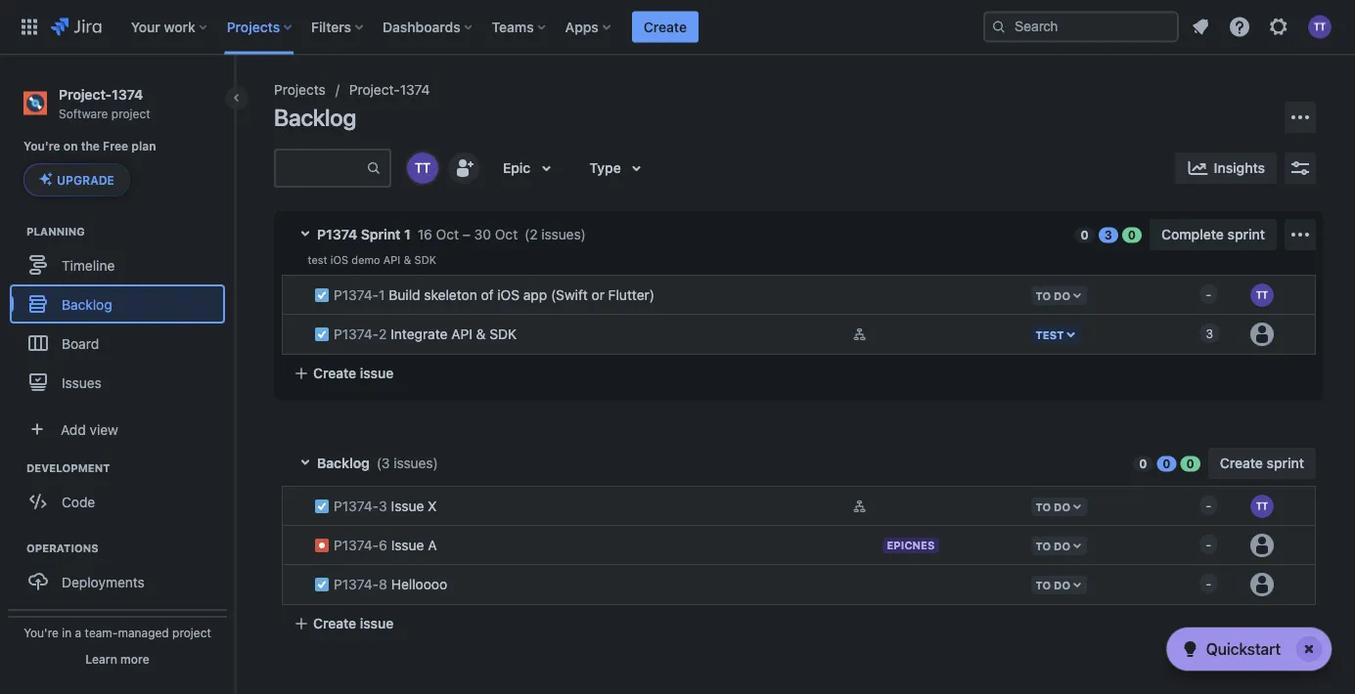 Task type: describe. For each thing, give the bounding box(es) containing it.
1 vertical spatial 2
[[379, 326, 387, 343]]

board link
[[10, 324, 225, 363]]

code
[[62, 494, 95, 510]]

dismiss quickstart image
[[1294, 634, 1325, 666]]

type button
[[578, 153, 660, 184]]

backlog link
[[10, 285, 225, 324]]

demo
[[352, 254, 380, 267]]

2 to do from the top
[[1036, 501, 1071, 514]]

integrate
[[391, 326, 448, 343]]

(swift
[[551, 287, 588, 303]]

1 to from the top
[[1036, 289, 1051, 302]]

operations image
[[3, 538, 26, 561]]

p1374-6 link
[[334, 538, 387, 554]]

p1374-8 helloooo
[[334, 577, 447, 593]]

projects link
[[274, 78, 326, 102]]

1 horizontal spatial project
[[172, 626, 211, 640]]

1 oct from the left
[[436, 226, 459, 243]]

insights image
[[1187, 157, 1210, 180]]

p1374 sprint 1 16 oct – 30 oct ( 2 issues )
[[317, 226, 586, 243]]

p1374-3 link
[[334, 499, 387, 515]]

assignee: terry turtle image for p1374-3 issue x
[[1251, 495, 1274, 519]]

or
[[592, 287, 605, 303]]

on
[[63, 139, 78, 153]]

filters
[[311, 19, 351, 35]]

your work
[[131, 19, 196, 35]]

planning group
[[10, 224, 234, 408]]

unassigned image for build skeleton of ios app (swift or flutter)
[[1251, 323, 1274, 346]]

p1374-3 issue x
[[334, 499, 437, 515]]

p1374-1 build skeleton of ios app (swift or flutter)
[[334, 287, 655, 303]]

board
[[62, 336, 99, 352]]

your profile and settings image
[[1309, 15, 1332, 39]]

upgrade button
[[24, 165, 129, 196]]

learn
[[85, 653, 117, 667]]

insights
[[1214, 160, 1266, 176]]

helloooo
[[391, 577, 447, 593]]

2 do from the top
[[1054, 501, 1071, 514]]

p1374-2 link
[[334, 326, 387, 343]]

teams button
[[486, 11, 554, 43]]

create right 'done: 0 of 0 (story points)' element
[[1220, 456, 1264, 472]]

view settings image
[[1289, 157, 1313, 180]]

create button
[[632, 11, 699, 43]]

1 vertical spatial ios
[[498, 287, 520, 303]]

issue for issue a
[[391, 538, 424, 554]]

in progress: 0 of 0 (story points) element
[[1157, 456, 1177, 472]]

Search field
[[984, 11, 1179, 43]]

software
[[59, 106, 108, 120]]

1 inside p1374 sprint 1 16 oct – 30 oct ( 2 issues )
[[404, 227, 411, 243]]

2 oct from the left
[[495, 226, 518, 243]]

projects for projects dropdown button
[[227, 19, 280, 35]]

p1374-6 issue a
[[334, 538, 437, 554]]

p1374 sprint 1 actions image
[[1289, 223, 1313, 247]]

you're on the free plan
[[23, 139, 156, 153]]

project inside project-1374 software project
[[111, 106, 150, 120]]

create issue image for p1374-1
[[270, 264, 294, 288]]

30
[[474, 226, 491, 243]]

development image
[[3, 457, 26, 481]]

create down p1374-2 "link" in the top left of the page
[[313, 366, 356, 382]]

test ios demo api & sdk
[[308, 254, 437, 267]]

2 to from the top
[[1036, 501, 1051, 514]]

16
[[418, 226, 433, 243]]

1374 for project-1374 software project
[[112, 86, 143, 102]]

you're in a team-managed project
[[24, 626, 211, 640]]

settings image
[[1268, 15, 1291, 39]]

dashboards
[[383, 19, 461, 35]]

done: 0 of 0 (story points) element
[[1181, 456, 1201, 472]]

p1374- for 1
[[334, 287, 379, 303]]

in
[[62, 626, 72, 640]]

complete sprint
[[1162, 227, 1266, 243]]

check image
[[1179, 638, 1203, 662]]

managed
[[118, 626, 169, 640]]

3 to from the top
[[1036, 540, 1051, 553]]

0 for to do: 0 of 3 (story points) element
[[1081, 229, 1089, 242]]

your work button
[[125, 11, 215, 43]]

planning
[[26, 226, 85, 239]]

teams
[[492, 19, 534, 35]]

projects for the projects link
[[274, 82, 326, 98]]

a
[[75, 626, 81, 640]]

complete
[[1162, 227, 1224, 243]]

work
[[164, 19, 196, 35]]

p1374-2 integrate api & sdk
[[334, 326, 517, 343]]

0 for 'done: 0 of 0 (story points)' element
[[1187, 458, 1195, 471]]

dashboards button
[[377, 11, 480, 43]]

more
[[120, 653, 149, 667]]

p1374- for 3
[[334, 499, 379, 515]]

notifications image
[[1189, 15, 1213, 39]]

epic
[[503, 160, 531, 176]]

sprint for create sprint
[[1267, 456, 1305, 472]]

insights button
[[1175, 153, 1277, 184]]

( inside p1374 sprint 1 16 oct – 30 oct ( 2 issues )
[[525, 227, 530, 243]]

p1374-8 link
[[334, 577, 387, 593]]

epic button
[[491, 153, 570, 184]]

1 to do from the top
[[1036, 289, 1071, 302]]

filters button
[[306, 11, 371, 43]]

deployments
[[62, 574, 145, 591]]

of
[[481, 287, 494, 303]]

to do: 0 of 3 (story points) element
[[1075, 227, 1095, 243]]

flutter)
[[609, 287, 655, 303]]

project-1374 software project
[[59, 86, 150, 120]]

1374 for project-1374
[[400, 82, 430, 98]]

1 vertical spatial 1
[[379, 287, 385, 303]]

sdk for p1374-2 integrate api & sdk
[[490, 326, 517, 343]]

backlog menu image
[[1289, 106, 1313, 129]]

project-1374 link
[[349, 78, 430, 102]]

test
[[308, 254, 327, 267]]



Task type: locate. For each thing, give the bounding box(es) containing it.
0 vertical spatial projects
[[227, 19, 280, 35]]

sdk for test ios demo api & sdk
[[415, 254, 437, 267]]

development
[[26, 463, 110, 475]]

3 p1374- from the top
[[334, 499, 379, 515]]

banner
[[0, 0, 1356, 55]]

sprint for complete sprint
[[1228, 227, 1266, 243]]

project right managed
[[172, 626, 211, 640]]

0
[[1081, 229, 1089, 242], [1128, 229, 1136, 242], [1139, 458, 1148, 471], [1163, 458, 1171, 471], [1187, 458, 1195, 471]]

0 vertical spatial 2
[[530, 227, 538, 243]]

add view
[[61, 422, 118, 438]]

terry turtle image
[[407, 153, 439, 184]]

0 for to do: 0 of 0 (story points) element
[[1139, 458, 1148, 471]]

assignee: terry turtle image down the create sprint button
[[1251, 495, 1274, 519]]

1 unassigned image from the top
[[1251, 323, 1274, 346]]

done: 0 of 3 (story points) element
[[1123, 227, 1142, 243]]

1 horizontal spatial ios
[[498, 287, 520, 303]]

1 vertical spatial project
[[172, 626, 211, 640]]

p1374
[[317, 227, 358, 243]]

1 horizontal spatial (
[[525, 227, 530, 243]]

0 vertical spatial assignee: terry turtle image
[[1251, 284, 1274, 307]]

project- down filters popup button
[[349, 82, 400, 98]]

4 do from the top
[[1054, 579, 1071, 592]]

0 for done: 0 of 3 (story points) element
[[1128, 229, 1136, 242]]

oct right 30
[[495, 226, 518, 243]]

create issue image left test at top left
[[270, 264, 294, 288]]

create sprint button
[[1209, 448, 1317, 480]]

0 vertical spatial ios
[[331, 254, 349, 267]]

0 horizontal spatial ios
[[331, 254, 349, 267]]

sprint inside button
[[1267, 456, 1305, 472]]

0 right to do: 0 of 0 (story points) element
[[1163, 458, 1171, 471]]

2 p1374- from the top
[[334, 326, 379, 343]]

backlog ( 3 issues )
[[317, 456, 438, 472]]

1 vertical spatial api
[[451, 326, 473, 343]]

2 create issue from the top
[[313, 616, 394, 632]]

-
[[1206, 288, 1212, 302], [1206, 500, 1212, 513], [1206, 539, 1212, 553], [1206, 578, 1212, 592]]

1 horizontal spatial sdk
[[490, 326, 517, 343]]

type
[[589, 160, 621, 176]]

2 unassigned image from the top
[[1251, 534, 1274, 558]]

add people image
[[452, 157, 476, 180]]

2 left integrate
[[379, 326, 387, 343]]

in progress: 3 of 3 (story points) element
[[1099, 227, 1119, 243]]

2 assignee: terry turtle image from the top
[[1251, 495, 1274, 519]]

0 vertical spatial create issue button
[[282, 356, 1317, 392]]

0 horizontal spatial issues
[[394, 456, 433, 472]]

1 horizontal spatial 1374
[[400, 82, 430, 98]]

issue
[[391, 499, 424, 515], [391, 538, 424, 554]]

you're left in
[[24, 626, 59, 640]]

appswitcher icon image
[[18, 15, 41, 39]]

1 vertical spatial issue
[[391, 538, 424, 554]]

sdk
[[415, 254, 437, 267], [490, 326, 517, 343]]

Search backlog text field
[[276, 151, 366, 186]]

a
[[428, 538, 437, 554]]

1 you're from the top
[[23, 139, 60, 153]]

& up build
[[404, 254, 411, 267]]

to do: 0 of 0 (story points) element
[[1134, 456, 1153, 472]]

& for demo
[[404, 254, 411, 267]]

apps
[[565, 19, 599, 35]]

issue for issue x
[[391, 499, 424, 515]]

1 vertical spatial )
[[433, 456, 438, 472]]

assignee: terry turtle image down complete sprint button
[[1251, 284, 1274, 307]]

0 inside to do: 0 of 0 (story points) element
[[1139, 458, 1148, 471]]

1 horizontal spatial 2
[[530, 227, 538, 243]]

p1374- down p1374-3 link
[[334, 538, 379, 554]]

0 horizontal spatial sdk
[[415, 254, 437, 267]]

) inside p1374 sprint 1 16 oct – 30 oct ( 2 issues )
[[581, 227, 586, 243]]

issue left "x"
[[391, 499, 424, 515]]

(
[[525, 227, 530, 243], [377, 456, 382, 472]]

0 horizontal spatial api
[[384, 254, 401, 267]]

( up p1374-3 issue x
[[377, 456, 382, 472]]

plan
[[132, 139, 156, 153]]

to do
[[1036, 289, 1071, 302], [1036, 501, 1071, 514], [1036, 540, 1071, 553], [1036, 579, 1071, 592]]

projects inside dropdown button
[[227, 19, 280, 35]]

backlog down the timeline
[[62, 296, 112, 313]]

p1374-1 link
[[334, 287, 385, 303]]

issues
[[62, 375, 102, 391]]

banner containing your work
[[0, 0, 1356, 55]]

operations group
[[10, 541, 234, 608]]

4 to from the top
[[1036, 579, 1051, 592]]

add
[[61, 422, 86, 438]]

2 right 30
[[530, 227, 538, 243]]

jira image
[[51, 15, 102, 39], [51, 15, 102, 39]]

assignee: terry turtle image for p1374-1 build skeleton of ios app (swift or flutter)
[[1251, 284, 1274, 307]]

0 for the 'in progress: 0 of 0 (story points)' element
[[1163, 458, 1171, 471]]

& for integrate
[[476, 326, 486, 343]]

api for integrate
[[451, 326, 473, 343]]

1 left 16
[[404, 227, 411, 243]]

0 vertical spatial create issue image
[[270, 264, 294, 288]]

1 do from the top
[[1054, 289, 1071, 302]]

1 vertical spatial sdk
[[490, 326, 517, 343]]

1 vertical spatial issues
[[394, 456, 433, 472]]

the
[[81, 139, 100, 153]]

create issue image for p1374-3
[[270, 476, 294, 499]]

p1374- for 2
[[334, 326, 379, 343]]

0 horizontal spatial project-
[[59, 86, 112, 102]]

create issue image
[[270, 264, 294, 288], [270, 476, 294, 499]]

2 issue from the top
[[391, 538, 424, 554]]

p1374- down p1374-6 link on the left bottom of the page
[[334, 577, 379, 593]]

1 vertical spatial sprint
[[1267, 456, 1305, 472]]

you're
[[23, 139, 60, 153], [24, 626, 59, 640]]

issues link
[[10, 363, 225, 402]]

sprint
[[361, 227, 401, 243]]

you're left on at the left of page
[[23, 139, 60, 153]]

create inside "primary" element
[[644, 19, 687, 35]]

2 - from the top
[[1206, 500, 1212, 513]]

api for demo
[[384, 254, 401, 267]]

0 vertical spatial backlog
[[274, 104, 356, 131]]

2 vertical spatial backlog
[[317, 456, 370, 472]]

project-
[[349, 82, 400, 98], [59, 86, 112, 102]]

0 vertical spatial api
[[384, 254, 401, 267]]

0 right the 'in progress: 0 of 0 (story points)' element
[[1187, 458, 1195, 471]]

0 horizontal spatial project
[[111, 106, 150, 120]]

1 horizontal spatial issues
[[542, 227, 581, 243]]

1 vertical spatial &
[[476, 326, 486, 343]]

0 horizontal spatial )
[[433, 456, 438, 472]]

create
[[644, 19, 687, 35], [313, 366, 356, 382], [1220, 456, 1264, 472], [313, 616, 356, 632]]

sdk down p1374-1 build skeleton of ios app (swift or flutter)
[[490, 326, 517, 343]]

backlog up p1374-3 link
[[317, 456, 370, 472]]

) up "x"
[[433, 456, 438, 472]]

0 vertical spatial unassigned image
[[1251, 323, 1274, 346]]

team-
[[85, 626, 118, 640]]

0 vertical spatial project
[[111, 106, 150, 120]]

3 to do from the top
[[1036, 540, 1071, 553]]

8
[[379, 577, 387, 593]]

0 left the 'in progress: 0 of 0 (story points)' element
[[1139, 458, 1148, 471]]

1 create issue button from the top
[[282, 356, 1317, 392]]

oct
[[436, 226, 459, 243], [495, 226, 518, 243]]

sprint right complete
[[1228, 227, 1266, 243]]

5 p1374- from the top
[[334, 577, 379, 593]]

deployments link
[[10, 563, 225, 602]]

app
[[524, 287, 547, 303]]

issue down p1374-2 "link" in the top left of the page
[[360, 366, 394, 382]]

backlog inside planning group
[[62, 296, 112, 313]]

assignee: terry turtle image
[[1251, 284, 1274, 307], [1251, 495, 1274, 519]]

1374
[[400, 82, 430, 98], [112, 86, 143, 102]]

3 do from the top
[[1054, 540, 1071, 553]]

add view button
[[12, 410, 223, 449]]

1 vertical spatial assignee: terry turtle image
[[1251, 495, 1274, 519]]

skeleton
[[424, 287, 477, 303]]

3 - from the top
[[1206, 539, 1212, 553]]

1 horizontal spatial &
[[476, 326, 486, 343]]

0 vertical spatial issue
[[360, 366, 394, 382]]

0 vertical spatial sprint
[[1228, 227, 1266, 243]]

4 to do from the top
[[1036, 579, 1071, 592]]

0 vertical spatial issues
[[542, 227, 581, 243]]

create issue for p1374-6 issue a
[[313, 616, 394, 632]]

timeline
[[62, 257, 115, 273]]

1 horizontal spatial )
[[581, 227, 586, 243]]

learn more
[[85, 653, 149, 667]]

create sprint
[[1220, 456, 1305, 472]]

p1374- for 8
[[334, 577, 379, 593]]

project- inside project-1374 software project
[[59, 86, 112, 102]]

2 create issue button from the top
[[282, 607, 1317, 642]]

p1374- up p1374-6 link on the left bottom of the page
[[334, 499, 379, 515]]

0 vertical spatial create issue
[[313, 366, 394, 382]]

)
[[581, 227, 586, 243], [433, 456, 438, 472]]

do
[[1054, 289, 1071, 302], [1054, 501, 1071, 514], [1054, 540, 1071, 553], [1054, 579, 1071, 592]]

0 vertical spatial issue
[[391, 499, 424, 515]]

learn more button
[[85, 652, 149, 668]]

help image
[[1228, 15, 1252, 39]]

issues inside p1374 sprint 1 16 oct – 30 oct ( 2 issues )
[[542, 227, 581, 243]]

project-1374
[[349, 82, 430, 98]]

0 right "in progress: 3 of 3 (story points)" element on the top right
[[1128, 229, 1136, 242]]

1 horizontal spatial oct
[[495, 226, 518, 243]]

0 vertical spatial &
[[404, 254, 411, 267]]

1 create issue from the top
[[313, 366, 394, 382]]

1374 inside project-1374 software project
[[112, 86, 143, 102]]

your
[[131, 19, 160, 35]]

1 vertical spatial backlog
[[62, 296, 112, 313]]

p1374- down demo
[[334, 287, 379, 303]]

sprint inside button
[[1228, 227, 1266, 243]]

create issue down p1374-8 link
[[313, 616, 394, 632]]

4 p1374- from the top
[[334, 538, 379, 554]]

1 vertical spatial issue
[[360, 616, 394, 632]]

2 inside p1374 sprint 1 16 oct – 30 oct ( 2 issues )
[[530, 227, 538, 243]]

2 issue from the top
[[360, 616, 394, 632]]

free
[[103, 139, 128, 153]]

project- for project-1374
[[349, 82, 400, 98]]

issue
[[360, 366, 394, 382], [360, 616, 394, 632]]

0 horizontal spatial sprint
[[1228, 227, 1266, 243]]

1 vertical spatial you're
[[24, 626, 59, 640]]

project- up 'software'
[[59, 86, 112, 102]]

development group
[[10, 461, 234, 528]]

you're for you're on the free plan
[[23, 139, 60, 153]]

projects down filters
[[274, 82, 326, 98]]

issue down 8 at left bottom
[[360, 616, 394, 632]]

projects
[[227, 19, 280, 35], [274, 82, 326, 98]]

1 vertical spatial (
[[377, 456, 382, 472]]

1 horizontal spatial project-
[[349, 82, 400, 98]]

complete sprint button
[[1150, 219, 1277, 251]]

0 horizontal spatial 1374
[[112, 86, 143, 102]]

0 vertical spatial 1
[[404, 227, 411, 243]]

p1374- for 6
[[334, 538, 379, 554]]

create issue button for p1374-3 issue x
[[282, 607, 1317, 642]]

backlog down the projects link
[[274, 104, 356, 131]]

1 assignee: terry turtle image from the top
[[1251, 284, 1274, 307]]

create issue for p1374-2 integrate api & sdk
[[313, 366, 394, 382]]

issue for 6
[[360, 616, 394, 632]]

operations
[[26, 543, 99, 556]]

0 vertical spatial (
[[525, 227, 530, 243]]

3
[[1105, 229, 1113, 242], [1206, 327, 1214, 341], [382, 456, 390, 472], [379, 499, 387, 515]]

1 issue from the top
[[391, 499, 424, 515]]

sprint right 'done: 0 of 0 (story points)' element
[[1267, 456, 1305, 472]]

ios right test at top left
[[331, 254, 349, 267]]

) up (swift
[[581, 227, 586, 243]]

issue right 6
[[391, 538, 424, 554]]

unassigned image
[[1251, 574, 1274, 597]]

you're for you're in a team-managed project
[[24, 626, 59, 640]]

1 issue from the top
[[360, 366, 394, 382]]

projects right work
[[227, 19, 280, 35]]

( right 30
[[525, 227, 530, 243]]

4 - from the top
[[1206, 578, 1212, 592]]

1 left build
[[379, 287, 385, 303]]

api down the skeleton
[[451, 326, 473, 343]]

2 create issue image from the top
[[270, 476, 294, 499]]

build
[[389, 287, 420, 303]]

& down the of
[[476, 326, 486, 343]]

project up plan
[[111, 106, 150, 120]]

create right apps dropdown button at the left top
[[644, 19, 687, 35]]

1 horizontal spatial sprint
[[1267, 456, 1305, 472]]

sdk down 16
[[415, 254, 437, 267]]

0 inside to do: 0 of 3 (story points) element
[[1081, 229, 1089, 242]]

1 p1374- from the top
[[334, 287, 379, 303]]

1 horizontal spatial 1
[[404, 227, 411, 243]]

planning image
[[3, 220, 26, 244]]

create issue button
[[282, 356, 1317, 392], [282, 607, 1317, 642]]

–
[[463, 226, 471, 243]]

project- for project-1374 software project
[[59, 86, 112, 102]]

1 vertical spatial create issue button
[[282, 607, 1317, 642]]

0 vertical spatial )
[[581, 227, 586, 243]]

sprint
[[1228, 227, 1266, 243], [1267, 456, 1305, 472]]

0 inside 'done: 0 of 0 (story points)' element
[[1187, 458, 1195, 471]]

create issue down p1374-2 "link" in the top left of the page
[[313, 366, 394, 382]]

0 left "in progress: 3 of 3 (story points)" element on the top right
[[1081, 229, 1089, 242]]

0 vertical spatial sdk
[[415, 254, 437, 267]]

upgrade
[[57, 173, 114, 187]]

1 create issue image from the top
[[270, 264, 294, 288]]

0 vertical spatial you're
[[23, 139, 60, 153]]

1 horizontal spatial api
[[451, 326, 473, 343]]

code link
[[10, 483, 225, 522]]

quickstart
[[1207, 641, 1281, 659]]

1 vertical spatial projects
[[274, 82, 326, 98]]

create issue image left p1374-3 link
[[270, 476, 294, 499]]

2 you're from the top
[[24, 626, 59, 640]]

1374 down dashboards
[[400, 82, 430, 98]]

0 horizontal spatial 1
[[379, 287, 385, 303]]

group
[[8, 610, 227, 695]]

search image
[[992, 19, 1007, 35]]

create issue button for p1374-1 build skeleton of ios app (swift or flutter)
[[282, 356, 1317, 392]]

primary element
[[12, 0, 984, 54]]

0 horizontal spatial oct
[[436, 226, 459, 243]]

0 horizontal spatial &
[[404, 254, 411, 267]]

timeline link
[[10, 246, 225, 285]]

unassigned image for issue x
[[1251, 534, 1274, 558]]

1 vertical spatial create issue image
[[270, 476, 294, 499]]

0 horizontal spatial 2
[[379, 326, 387, 343]]

test
[[1036, 329, 1064, 341]]

api right demo
[[384, 254, 401, 267]]

issues up (swift
[[542, 227, 581, 243]]

quickstart button
[[1167, 628, 1332, 671]]

1 vertical spatial unassigned image
[[1251, 534, 1274, 558]]

issues up "x"
[[394, 456, 433, 472]]

ios
[[331, 254, 349, 267], [498, 287, 520, 303]]

p1374- down p1374-1 link
[[334, 326, 379, 343]]

apps button
[[560, 11, 618, 43]]

x
[[428, 499, 437, 515]]

unassigned image
[[1251, 323, 1274, 346], [1251, 534, 1274, 558]]

1 - from the top
[[1206, 288, 1212, 302]]

projects button
[[221, 11, 300, 43]]

6
[[379, 538, 387, 554]]

issue for 2
[[360, 366, 394, 382]]

create down p1374-8 link
[[313, 616, 356, 632]]

view
[[90, 422, 118, 438]]

0 horizontal spatial (
[[377, 456, 382, 472]]

ios right the of
[[498, 287, 520, 303]]

0 inside done: 0 of 3 (story points) element
[[1128, 229, 1136, 242]]

0 inside the 'in progress: 0 of 0 (story points)' element
[[1163, 458, 1171, 471]]

1 vertical spatial create issue
[[313, 616, 394, 632]]

oct left –
[[436, 226, 459, 243]]

1374 up free on the left top of page
[[112, 86, 143, 102]]



Task type: vqa. For each thing, say whether or not it's contained in the screenshot.
Sort
no



